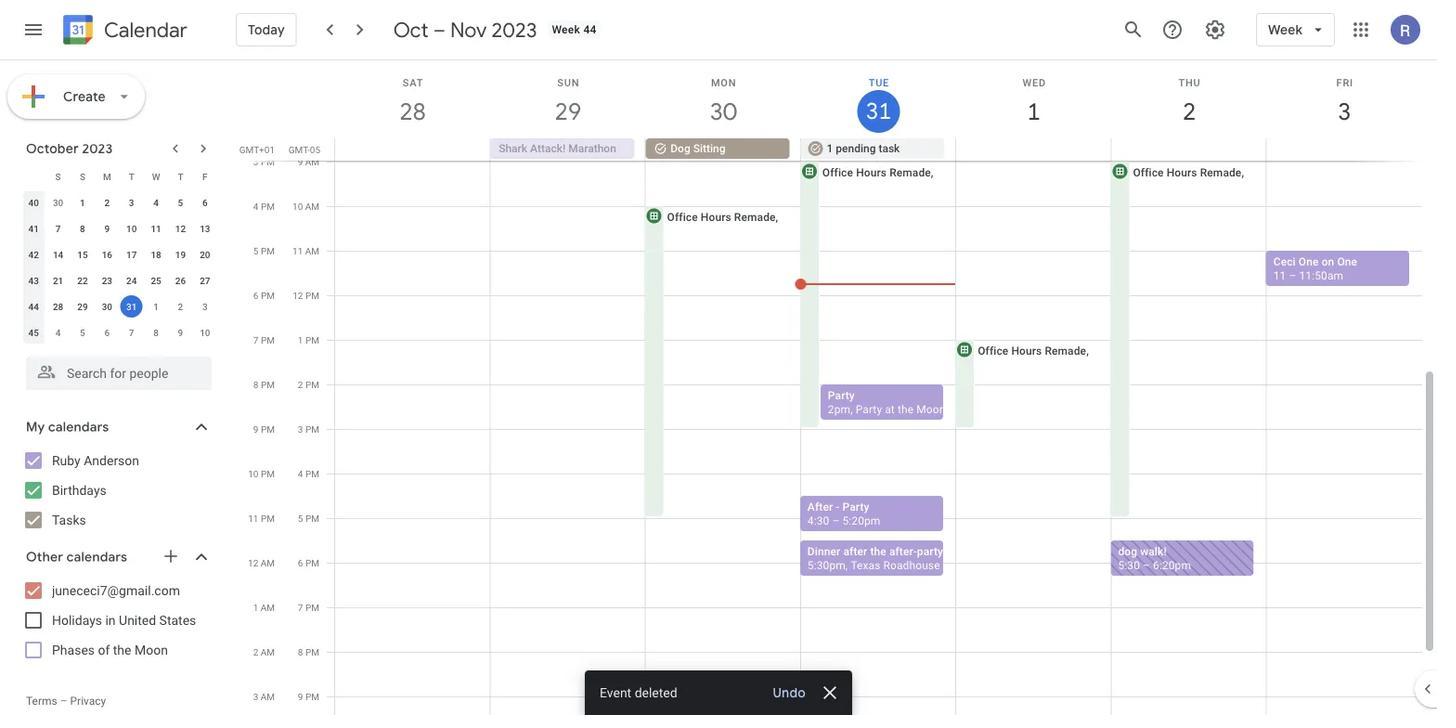 Task type: describe. For each thing, give the bounding box(es) containing it.
1 horizontal spatial 9 pm
[[298, 691, 320, 702]]

week 44
[[552, 23, 597, 36]]

the for of
[[113, 642, 131, 658]]

other calendars button
[[4, 542, 230, 572]]

other calendars list
[[4, 576, 230, 665]]

2 s from the left
[[80, 171, 85, 182]]

am for 11 am
[[305, 245, 320, 256]]

1 for 1 am
[[253, 602, 258, 613]]

1 pending task button
[[801, 138, 945, 159]]

tue
[[869, 77, 890, 88]]

11 pm
[[248, 513, 275, 524]]

3 link
[[1324, 90, 1367, 133]]

14
[[53, 249, 63, 260]]

1 for november 1 element
[[153, 301, 159, 312]]

9 left november 10 element
[[178, 327, 183, 338]]

6 down f
[[202, 197, 208, 208]]

1 vertical spatial 7 pm
[[298, 602, 320, 613]]

25
[[151, 275, 161, 286]]

f
[[203, 171, 208, 182]]

dinner
[[808, 545, 841, 558]]

pm left 1 pm
[[261, 334, 275, 346]]

23
[[102, 275, 112, 286]]

walk!
[[1141, 545, 1167, 558]]

2 inside thu 2
[[1182, 96, 1195, 127]]

my calendars list
[[4, 446, 230, 535]]

october 2023
[[26, 140, 113, 157]]

terms link
[[26, 695, 57, 708]]

23 element
[[96, 269, 118, 292]]

terms
[[26, 695, 57, 708]]

shark
[[499, 142, 528, 155]]

18 element
[[145, 243, 167, 266]]

pm down 10 pm
[[261, 513, 275, 524]]

pm right 3 am on the bottom
[[306, 691, 320, 702]]

– inside ceci one on one 11 – 11:50am
[[1290, 269, 1297, 282]]

4 up the 11 element at the left of page
[[153, 197, 159, 208]]

12 am
[[248, 557, 275, 569]]

7 right november 10 element
[[253, 334, 259, 346]]

w
[[152, 171, 160, 182]]

2 for 2 am
[[253, 647, 258, 658]]

24
[[126, 275, 137, 286]]

3 am
[[253, 691, 275, 702]]

1 am
[[253, 602, 275, 613]]

dog sitting button
[[646, 138, 790, 159]]

5 up 12 element
[[178, 197, 183, 208]]

pm left 10 am
[[261, 201, 275, 212]]

states
[[159, 613, 196, 628]]

pm down 2 pm
[[306, 424, 320, 435]]

2 cell from the left
[[956, 138, 1112, 161]]

privacy
[[70, 695, 106, 708]]

row containing 45
[[21, 320, 217, 346]]

row containing s
[[21, 163, 217, 190]]

30 element
[[96, 295, 118, 318]]

privacy link
[[70, 695, 106, 708]]

11 for 11 am
[[293, 245, 303, 256]]

13
[[200, 223, 210, 234]]

week button
[[1257, 7, 1336, 52]]

3 cell from the left
[[1112, 138, 1267, 161]]

2 pm
[[298, 379, 320, 390]]

dinner after the after-party 5:30pm , texas roadhouse
[[808, 545, 944, 572]]

29 element
[[71, 295, 94, 318]]

after - party 4:30 – 5:20pm
[[808, 500, 881, 527]]

9 up 10 pm
[[253, 424, 259, 435]]

17
[[126, 249, 137, 260]]

27 element
[[194, 269, 216, 292]]

42
[[28, 249, 39, 260]]

9 down gmt-
[[298, 156, 303, 167]]

after
[[844, 545, 868, 558]]

7 right 1 am
[[298, 602, 303, 613]]

dog walk! 5:30 – 6:20pm
[[1119, 545, 1192, 572]]

my
[[26, 419, 45, 436]]

dog
[[1119, 545, 1138, 558]]

united
[[119, 613, 156, 628]]

birthdays
[[52, 483, 107, 498]]

8 right 2 am
[[298, 647, 303, 658]]

pending
[[836, 142, 876, 155]]

event
[[600, 685, 632, 700]]

3 down 2 pm
[[298, 424, 303, 435]]

november 3 element
[[194, 295, 216, 318]]

fri 3
[[1337, 77, 1354, 127]]

4 left november 5 element
[[55, 327, 61, 338]]

tue 31
[[865, 77, 891, 126]]

12 pm
[[293, 290, 320, 301]]

16
[[102, 249, 112, 260]]

7 right 41 at the top left of the page
[[55, 223, 61, 234]]

m
[[103, 171, 111, 182]]

12 for 12
[[175, 223, 186, 234]]

11:50am
[[1300, 269, 1344, 282]]

pm left 2 pm
[[261, 379, 275, 390]]

31 link
[[858, 90, 901, 133]]

anderson
[[84, 453, 139, 468]]

9 right 3 am on the bottom
[[298, 691, 303, 702]]

moon
[[135, 642, 168, 658]]

sitting
[[694, 142, 726, 155]]

main drawer image
[[22, 19, 45, 41]]

27
[[200, 275, 210, 286]]

add other calendars image
[[162, 547, 180, 566]]

pm right 10 pm
[[306, 468, 320, 479]]

6 left november 7 element
[[104, 327, 110, 338]]

5 left 11 am at left
[[253, 245, 259, 256]]

settings menu image
[[1205, 19, 1227, 41]]

calendar
[[104, 17, 188, 43]]

31 inside cell
[[126, 301, 137, 312]]

row containing shark attack! marathon
[[327, 138, 1438, 161]]

2 for november 2 element
[[178, 301, 183, 312]]

deleted
[[635, 685, 678, 700]]

pm right 11 pm on the left bottom of the page
[[306, 513, 320, 524]]

45
[[28, 327, 39, 338]]

8 left 2 pm
[[253, 379, 259, 390]]

1 t from the left
[[129, 171, 134, 182]]

26 element
[[169, 269, 192, 292]]

11 element
[[145, 217, 167, 240]]

gmt-
[[289, 144, 310, 155]]

8 right november 7 element
[[153, 327, 159, 338]]

party
[[918, 545, 944, 558]]

today
[[248, 21, 285, 38]]

am for 12 am
[[261, 557, 275, 569]]

holidays in united states
[[52, 613, 196, 628]]

22 element
[[71, 269, 94, 292]]

4 left 10 am
[[253, 201, 259, 212]]

my calendars button
[[4, 412, 230, 442]]

gmt+01
[[239, 144, 275, 155]]

sat
[[403, 77, 424, 88]]

44 inside row
[[28, 301, 39, 312]]

6 right 12 am
[[298, 557, 303, 569]]

other
[[26, 549, 63, 566]]

pm left 11 am at left
[[261, 245, 275, 256]]

texas
[[851, 559, 881, 572]]

1 cell from the left
[[335, 138, 491, 161]]

19 element
[[169, 243, 192, 266]]

25 element
[[145, 269, 167, 292]]

2 down m
[[104, 197, 110, 208]]

after-
[[890, 545, 918, 558]]

1 s from the left
[[55, 171, 61, 182]]

on
[[1322, 255, 1335, 268]]

dog sitting
[[671, 142, 726, 155]]

26
[[175, 275, 186, 286]]

today button
[[236, 7, 297, 52]]

28 link
[[392, 90, 434, 133]]

marathon
[[569, 142, 617, 155]]

9 left 10 element on the left top of the page
[[104, 223, 110, 234]]

29 link
[[547, 90, 590, 133]]

4 right 10 pm
[[298, 468, 303, 479]]

terms – privacy
[[26, 695, 106, 708]]

0 vertical spatial 4 pm
[[253, 201, 275, 212]]

– right terms link
[[60, 695, 67, 708]]

november 4 element
[[47, 321, 69, 344]]

1 vertical spatial 5 pm
[[298, 513, 320, 524]]

3 down 'gmt+01'
[[253, 156, 259, 167]]

junececi7@gmail.com
[[52, 583, 180, 598]]

16 element
[[96, 243, 118, 266]]

6 left 12 pm
[[253, 290, 259, 301]]

1 for 1 pm
[[298, 334, 303, 346]]

1 inside wed 1
[[1027, 96, 1040, 127]]

31, today element
[[120, 295, 143, 318]]

am for 10 am
[[305, 201, 320, 212]]

11 for 11
[[151, 223, 161, 234]]

11 for 11 pm
[[248, 513, 259, 524]]

– inside dog walk! 5:30 – 6:20pm
[[1144, 559, 1151, 572]]

attack!
[[530, 142, 566, 155]]

pm down 'gmt+01'
[[261, 156, 275, 167]]

0 vertical spatial party
[[828, 389, 855, 402]]

create
[[63, 88, 106, 105]]

pm right 1 am
[[306, 602, 320, 613]]

calendars for my calendars
[[48, 419, 109, 436]]

pm up 11 pm on the left bottom of the page
[[261, 468, 275, 479]]

1 one from the left
[[1299, 255, 1320, 268]]

15 element
[[71, 243, 94, 266]]

17 element
[[120, 243, 143, 266]]

30 for september 30 element
[[53, 197, 63, 208]]



Task type: vqa. For each thing, say whether or not it's contained in the screenshot.


Task type: locate. For each thing, give the bounding box(es) containing it.
30 inside the mon 30
[[709, 96, 736, 127]]

november 8 element
[[145, 321, 167, 344]]

44 up 29 link
[[584, 23, 597, 36]]

4 cell from the left
[[1267, 138, 1422, 161]]

3 pm down 2 pm
[[298, 424, 320, 435]]

1 down 12 pm
[[298, 334, 303, 346]]

2 horizontal spatial 12
[[293, 290, 303, 301]]

holidays
[[52, 613, 102, 628]]

1 horizontal spatial 6 pm
[[298, 557, 320, 569]]

am up 1 am
[[261, 557, 275, 569]]

20 element
[[194, 243, 216, 266]]

1 horizontal spatial the
[[871, 545, 887, 558]]

2 left november 3 element
[[178, 301, 183, 312]]

5:20pm
[[843, 514, 881, 527]]

9 am
[[298, 156, 320, 167]]

10 pm
[[248, 468, 275, 479]]

cell down 1 link
[[956, 138, 1112, 161]]

1 horizontal spatial s
[[80, 171, 85, 182]]

party up 5:20pm
[[843, 500, 870, 513]]

8 pm right 2 am
[[298, 647, 320, 658]]

row containing 43
[[21, 268, 217, 294]]

9 pm right 3 am on the bottom
[[298, 691, 320, 702]]

12 for 12 am
[[248, 557, 258, 569]]

wed
[[1023, 77, 1047, 88]]

october 2023 grid
[[18, 163, 217, 346]]

1 vertical spatial the
[[113, 642, 131, 658]]

2 horizontal spatial 30
[[709, 96, 736, 127]]

4 pm left 10 am
[[253, 201, 275, 212]]

nov
[[451, 17, 487, 43]]

1 horizontal spatial 28
[[399, 96, 425, 127]]

0 horizontal spatial 4 pm
[[253, 201, 275, 212]]

cell down the 28 link
[[335, 138, 491, 161]]

6 pm
[[253, 290, 275, 301], [298, 557, 320, 569]]

1 horizontal spatial one
[[1338, 255, 1358, 268]]

am for 2 am
[[261, 647, 275, 658]]

0 horizontal spatial 2023
[[82, 140, 113, 157]]

30 down mon
[[709, 96, 736, 127]]

0 horizontal spatial 9 pm
[[253, 424, 275, 435]]

calendars for other calendars
[[67, 549, 127, 566]]

0 horizontal spatial 31
[[126, 301, 137, 312]]

40
[[28, 197, 39, 208]]

1 horizontal spatial 29
[[554, 96, 581, 127]]

ruby anderson
[[52, 453, 139, 468]]

22
[[77, 275, 88, 286]]

11 right 10 element on the left top of the page
[[151, 223, 161, 234]]

mon
[[711, 77, 737, 88]]

0 horizontal spatial t
[[129, 171, 134, 182]]

24 element
[[120, 269, 143, 292]]

1 vertical spatial 12
[[293, 290, 303, 301]]

am up 2 am
[[261, 602, 275, 613]]

gmt-05
[[289, 144, 320, 155]]

12 inside row
[[175, 223, 186, 234]]

party up the 2pm ,
[[828, 389, 855, 402]]

12 down 11 pm on the left bottom of the page
[[248, 557, 258, 569]]

ceci
[[1274, 255, 1297, 268]]

14 element
[[47, 243, 69, 266]]

44
[[584, 23, 597, 36], [28, 301, 39, 312]]

cell
[[335, 138, 491, 161], [956, 138, 1112, 161], [1112, 138, 1267, 161], [1267, 138, 1422, 161]]

1 vertical spatial 3 pm
[[298, 424, 320, 435]]

– inside after - party 4:30 – 5:20pm
[[833, 514, 840, 527]]

am for 9 am
[[305, 156, 320, 167]]

2023
[[492, 17, 537, 43], [82, 140, 113, 157]]

10 right november 9 element
[[200, 327, 210, 338]]

november 9 element
[[169, 321, 192, 344]]

0 vertical spatial 30
[[709, 96, 736, 127]]

30 link
[[702, 90, 745, 133]]

oct – nov 2023
[[394, 17, 537, 43]]

ceci one on one 11 – 11:50am
[[1274, 255, 1358, 282]]

pm down 1 pm
[[306, 379, 320, 390]]

30 right the "40"
[[53, 197, 63, 208]]

31 right 30 element on the top left of page
[[126, 301, 137, 312]]

row group
[[21, 190, 217, 346]]

3 up 10 element on the left top of the page
[[129, 197, 134, 208]]

2 t from the left
[[178, 171, 183, 182]]

1 vertical spatial 30
[[53, 197, 63, 208]]

1 horizontal spatial 2023
[[492, 17, 537, 43]]

1 right september 30 element
[[80, 197, 85, 208]]

19
[[175, 249, 186, 260]]

7 pm right 1 am
[[298, 602, 320, 613]]

after
[[808, 500, 833, 513]]

10 am
[[293, 201, 320, 212]]

1 pending task
[[827, 142, 900, 155]]

0 horizontal spatial s
[[55, 171, 61, 182]]

21
[[53, 275, 63, 286]]

1 vertical spatial 44
[[28, 301, 39, 312]]

t
[[129, 171, 134, 182], [178, 171, 183, 182]]

– right the oct
[[433, 17, 446, 43]]

0 horizontal spatial 28
[[53, 301, 63, 312]]

2 link
[[1169, 90, 1211, 133]]

5
[[178, 197, 183, 208], [253, 245, 259, 256], [80, 327, 85, 338], [298, 513, 303, 524]]

pm up 10 pm
[[261, 424, 275, 435]]

1 horizontal spatial 8 pm
[[298, 647, 320, 658]]

8 pm
[[253, 379, 275, 390], [298, 647, 320, 658]]

sun
[[558, 77, 580, 88]]

1 horizontal spatial 30
[[102, 301, 112, 312]]

october
[[26, 140, 79, 157]]

0 vertical spatial 8 pm
[[253, 379, 275, 390]]

7 pm left 1 pm
[[253, 334, 275, 346]]

1 vertical spatial 9 pm
[[298, 691, 320, 702]]

2 vertical spatial 30
[[102, 301, 112, 312]]

2 down 1 pm
[[298, 379, 303, 390]]

1 vertical spatial 29
[[77, 301, 88, 312]]

1 horizontal spatial 12
[[248, 557, 258, 569]]

10 left the 11 element at the left of page
[[126, 223, 137, 234]]

oct
[[394, 17, 429, 43]]

6 pm right 12 am
[[298, 557, 320, 569]]

0 vertical spatial the
[[871, 545, 887, 558]]

row
[[327, 138, 1438, 161], [21, 163, 217, 190], [21, 190, 217, 216], [21, 216, 217, 242], [21, 242, 217, 268], [21, 268, 217, 294], [21, 294, 217, 320], [21, 320, 217, 346]]

0 horizontal spatial 30
[[53, 197, 63, 208]]

0 horizontal spatial the
[[113, 642, 131, 658]]

11 inside row
[[151, 223, 161, 234]]

5:30
[[1119, 559, 1141, 572]]

0 horizontal spatial 8 pm
[[253, 379, 275, 390]]

roadhouse
[[884, 559, 941, 572]]

12 for 12 pm
[[293, 290, 303, 301]]

29 inside 29 element
[[77, 301, 88, 312]]

– down walk!
[[1144, 559, 1151, 572]]

one right on
[[1338, 255, 1358, 268]]

11 down ceci
[[1274, 269, 1287, 282]]

1 vertical spatial calendars
[[67, 549, 127, 566]]

5 pm left 11 am at left
[[253, 245, 275, 256]]

pm
[[261, 156, 275, 167], [261, 201, 275, 212], [261, 245, 275, 256], [261, 290, 275, 301], [306, 290, 320, 301], [261, 334, 275, 346], [306, 334, 320, 346], [261, 379, 275, 390], [306, 379, 320, 390], [261, 424, 275, 435], [306, 424, 320, 435], [261, 468, 275, 479], [306, 468, 320, 479], [261, 513, 275, 524], [306, 513, 320, 524], [306, 557, 320, 569], [306, 602, 320, 613], [306, 647, 320, 658], [306, 691, 320, 702]]

1 vertical spatial 6 pm
[[298, 557, 320, 569]]

1 vertical spatial party
[[843, 500, 870, 513]]

– down -
[[833, 514, 840, 527]]

t left w
[[129, 171, 134, 182]]

5 right 11 pm on the left bottom of the page
[[298, 513, 303, 524]]

3 inside november 3 element
[[202, 301, 208, 312]]

the inside dinner after the after-party 5:30pm , texas roadhouse
[[871, 545, 887, 558]]

0 horizontal spatial one
[[1299, 255, 1320, 268]]

am down 05
[[305, 156, 320, 167]]

1 down 12 am
[[253, 602, 258, 613]]

pm right 12 am
[[306, 557, 320, 569]]

0 vertical spatial 9 pm
[[253, 424, 275, 435]]

0 horizontal spatial week
[[552, 23, 581, 36]]

0 horizontal spatial 7 pm
[[253, 334, 275, 346]]

0 vertical spatial 29
[[554, 96, 581, 127]]

am down 2 am
[[261, 691, 275, 702]]

0 vertical spatial 3 pm
[[253, 156, 275, 167]]

3 inside the fri 3
[[1338, 96, 1351, 127]]

1 vertical spatial 2023
[[82, 140, 113, 157]]

1 vertical spatial 8 pm
[[298, 647, 320, 658]]

week for week 44
[[552, 23, 581, 36]]

6:20pm
[[1154, 559, 1192, 572]]

pm left 12 pm
[[261, 290, 275, 301]]

1 horizontal spatial 4 pm
[[298, 468, 320, 479]]

my calendars
[[26, 419, 109, 436]]

8 up 15 element
[[80, 223, 85, 234]]

s up september 30 element
[[55, 171, 61, 182]]

of
[[98, 642, 110, 658]]

row group containing 40
[[21, 190, 217, 346]]

1 horizontal spatial t
[[178, 171, 183, 182]]

2023 right nov on the top left of page
[[492, 17, 537, 43]]

thu 2
[[1179, 77, 1202, 127]]

11 am
[[293, 245, 320, 256]]

calendars
[[48, 419, 109, 436], [67, 549, 127, 566]]

2 vertical spatial 12
[[248, 557, 258, 569]]

28 element
[[47, 295, 69, 318]]

28 inside row
[[53, 301, 63, 312]]

12
[[175, 223, 186, 234], [293, 290, 303, 301], [248, 557, 258, 569]]

1 inside 'button'
[[827, 142, 834, 155]]

10 for 10 pm
[[248, 468, 259, 479]]

05
[[310, 144, 320, 155]]

dog
[[671, 142, 691, 155]]

2 one from the left
[[1338, 255, 1358, 268]]

0 vertical spatial 31
[[865, 97, 891, 126]]

am down 9 am
[[305, 201, 320, 212]]

week right settings menu icon
[[1269, 21, 1303, 38]]

1 for 1 pending task
[[827, 142, 834, 155]]

cell down 2 link
[[1112, 138, 1267, 161]]

row group inside october 2023 grid
[[21, 190, 217, 346]]

am for 1 am
[[261, 602, 275, 613]]

the for after
[[871, 545, 887, 558]]

29 right 28 element
[[77, 301, 88, 312]]

13 element
[[194, 217, 216, 240]]

shark attack! marathon
[[499, 142, 617, 155]]

1 horizontal spatial 3 pm
[[298, 424, 320, 435]]

event deleted
[[600, 685, 678, 700]]

28 left 29 element
[[53, 301, 63, 312]]

november 2 element
[[169, 295, 192, 318]]

1 horizontal spatial week
[[1269, 21, 1303, 38]]

party inside after - party 4:30 – 5:20pm
[[843, 500, 870, 513]]

the inside other calendars list
[[113, 642, 131, 658]]

Search for people text field
[[37, 357, 201, 390]]

10 for november 10 element
[[200, 327, 210, 338]]

ruby
[[52, 453, 81, 468]]

week inside week 'dropdown button'
[[1269, 21, 1303, 38]]

11 up 12 am
[[248, 513, 259, 524]]

november 6 element
[[96, 321, 118, 344]]

1 horizontal spatial 44
[[584, 23, 597, 36]]

41
[[28, 223, 39, 234]]

21 element
[[47, 269, 69, 292]]

2 for 2 pm
[[298, 379, 303, 390]]

0 vertical spatial 7 pm
[[253, 334, 275, 346]]

1 horizontal spatial 5 pm
[[298, 513, 320, 524]]

grid
[[238, 60, 1438, 715]]

1 horizontal spatial 31
[[865, 97, 891, 126]]

0 horizontal spatial 5 pm
[[253, 245, 275, 256]]

row containing 41
[[21, 216, 217, 242]]

2 down 1 am
[[253, 647, 258, 658]]

pm up 1 pm
[[306, 290, 320, 301]]

7 right november 6 element
[[129, 327, 134, 338]]

fri
[[1337, 77, 1354, 88]]

5 left november 6 element
[[80, 327, 85, 338]]

calendar heading
[[100, 17, 188, 43]]

9 pm up 10 pm
[[253, 424, 275, 435]]

1 vertical spatial 4 pm
[[298, 468, 320, 479]]

0 horizontal spatial 44
[[28, 301, 39, 312]]

november 5 element
[[71, 321, 94, 344]]

row containing 40
[[21, 190, 217, 216]]

pm right 2 am
[[306, 647, 320, 658]]

0 vertical spatial 2023
[[492, 17, 537, 43]]

mon 30
[[709, 77, 737, 127]]

8 pm left 2 pm
[[253, 379, 275, 390]]

20
[[200, 249, 210, 260]]

0 horizontal spatial 29
[[77, 301, 88, 312]]

0 horizontal spatial 6 pm
[[253, 290, 275, 301]]

2023 up m
[[82, 140, 113, 157]]

11 inside ceci one on one 11 – 11:50am
[[1274, 269, 1287, 282]]

3 pm down 'gmt+01'
[[253, 156, 275, 167]]

31 cell
[[119, 294, 144, 320]]

create button
[[7, 74, 145, 119]]

2
[[1182, 96, 1195, 127], [104, 197, 110, 208], [178, 301, 183, 312], [298, 379, 303, 390], [253, 647, 258, 658]]

12 element
[[169, 217, 192, 240]]

6 pm left 12 pm
[[253, 290, 275, 301]]

0 vertical spatial calendars
[[48, 419, 109, 436]]

3 right november 2 element
[[202, 301, 208, 312]]

0 horizontal spatial 3 pm
[[253, 156, 275, 167]]

1 down wed
[[1027, 96, 1040, 127]]

office hours remade ,
[[823, 166, 937, 179], [1134, 166, 1248, 179], [668, 210, 782, 223], [978, 344, 1092, 357]]

0 horizontal spatial 12
[[175, 223, 186, 234]]

– down ceci
[[1290, 269, 1297, 282]]

calendar element
[[59, 11, 188, 52]]

6
[[202, 197, 208, 208], [253, 290, 259, 301], [104, 327, 110, 338], [298, 557, 303, 569]]

0 vertical spatial 44
[[584, 23, 597, 36]]

1 right the 31 cell
[[153, 301, 159, 312]]

phases of the moon
[[52, 642, 168, 658]]

18
[[151, 249, 161, 260]]

10 element
[[120, 217, 143, 240]]

1 vertical spatial 28
[[53, 301, 63, 312]]

in
[[105, 613, 116, 628]]

3 down 2 am
[[253, 691, 258, 702]]

cell down 3 link
[[1267, 138, 1422, 161]]

1 left pending
[[827, 142, 834, 155]]

september 30 element
[[47, 191, 69, 214]]

tasks
[[52, 512, 86, 528]]

None search field
[[0, 349, 230, 390]]

phases
[[52, 642, 95, 658]]

11
[[151, 223, 161, 234], [293, 245, 303, 256], [1274, 269, 1287, 282], [248, 513, 259, 524]]

0 vertical spatial 12
[[175, 223, 186, 234]]

row containing 44
[[21, 294, 217, 320]]

1 pm
[[298, 334, 320, 346]]

44 left 28 element
[[28, 301, 39, 312]]

1 horizontal spatial 7 pm
[[298, 602, 320, 613]]

0 vertical spatial 5 pm
[[253, 245, 275, 256]]

november 10 element
[[194, 321, 216, 344]]

1 vertical spatial 31
[[126, 301, 137, 312]]

grid containing 28
[[238, 60, 1438, 715]]

hours
[[857, 166, 887, 179], [1167, 166, 1198, 179], [701, 210, 732, 223], [1012, 344, 1043, 357]]

7 pm
[[253, 334, 275, 346], [298, 602, 320, 613]]

2 am
[[253, 647, 275, 658]]

, inside dinner after the after-party 5:30pm , texas roadhouse
[[846, 559, 848, 572]]

am for 3 am
[[261, 691, 275, 702]]

9 pm
[[253, 424, 275, 435], [298, 691, 320, 702]]

calendars up junececi7@gmail.com
[[67, 549, 127, 566]]

29 down sun
[[554, 96, 581, 127]]

10 for 10 element on the left top of the page
[[126, 223, 137, 234]]

row containing 42
[[21, 242, 217, 268]]

28 down sat
[[399, 96, 425, 127]]

0 vertical spatial 28
[[399, 96, 425, 127]]

november 1 element
[[145, 295, 167, 318]]

2pm ,
[[828, 403, 856, 416]]

10 for 10 am
[[293, 201, 303, 212]]

0 vertical spatial 6 pm
[[253, 290, 275, 301]]

november 7 element
[[120, 321, 143, 344]]

30 for 30 element on the top left of page
[[102, 301, 112, 312]]

am down 1 am
[[261, 647, 275, 658]]

12 right the 11 element at the left of page
[[175, 223, 186, 234]]

week for week
[[1269, 21, 1303, 38]]

pm up 2 pm
[[306, 334, 320, 346]]

31 down tue
[[865, 97, 891, 126]]



